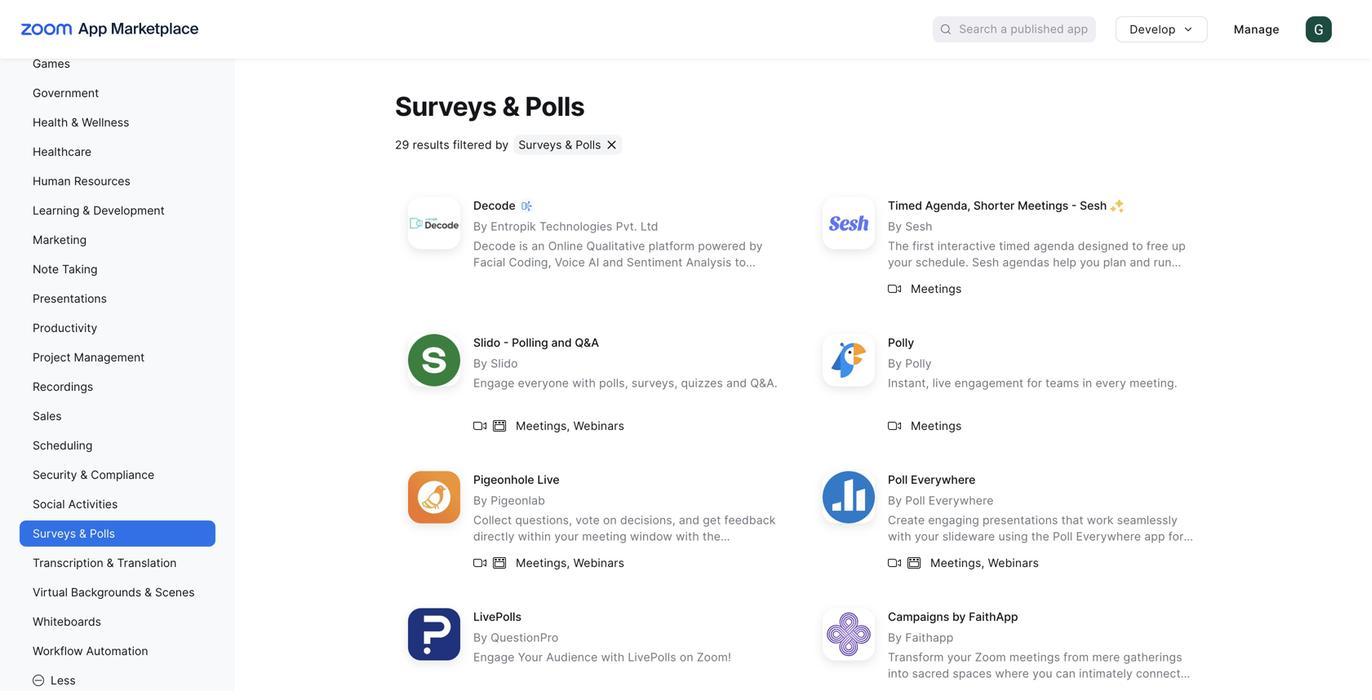 Task type: locate. For each thing, give the bounding box(es) containing it.
1 vertical spatial you
[[1033, 667, 1053, 681]]

zoom
[[607, 546, 638, 560], [888, 546, 920, 560], [976, 651, 1007, 665]]

plan
[[1104, 255, 1127, 269]]

the
[[703, 530, 721, 544], [1032, 530, 1050, 544]]

meetings, down 'slideware'
[[931, 556, 985, 570]]

0 horizontal spatial app
[[564, 546, 585, 560]]

wellness
[[82, 116, 129, 129]]

0 vertical spatial decode
[[474, 199, 516, 213]]

for inside the polly by polly instant, live engagement for teams in every meeting.
[[1028, 376, 1043, 390]]

0 vertical spatial polls
[[525, 91, 585, 122]]

- up 'agenda'
[[1072, 199, 1077, 213]]

engage
[[474, 376, 515, 390], [474, 651, 515, 665]]

within
[[518, 530, 551, 544]]

0 horizontal spatial by
[[496, 138, 509, 152]]

with down create
[[888, 530, 912, 544]]

meetings down schedule.
[[911, 282, 962, 296]]

1 vertical spatial polly
[[906, 357, 932, 371]]

with right window
[[676, 530, 700, 544]]

2 vertical spatial polls
[[90, 527, 115, 541]]

spaces
[[953, 667, 992, 681]]

live down "within"
[[538, 546, 561, 560]]

you down designed on the top right of page
[[1081, 255, 1101, 269]]

surveys & polls inside 'link'
[[33, 527, 115, 541]]

0 vertical spatial engage
[[474, 376, 515, 390]]

meetings up 'agenda'
[[1018, 199, 1069, 213]]

1 vertical spatial to
[[735, 255, 747, 269]]

agendas
[[1003, 255, 1050, 269]]

whiteboards link
[[20, 609, 216, 635]]

surveys
[[395, 91, 497, 122], [519, 138, 562, 152], [33, 527, 76, 541]]

engaging inside by sesh the first interactive timed agenda designed to free up your schedule. sesh agendas help you plan and run efficient, engaging meetings.
[[940, 272, 992, 286]]

and down qualitative
[[603, 255, 624, 269]]

0 horizontal spatial on
[[603, 514, 617, 527]]

your
[[888, 255, 913, 269], [555, 530, 579, 544], [915, 530, 940, 544], [948, 651, 972, 665], [984, 683, 1008, 692]]

and
[[603, 255, 624, 269], [1131, 255, 1151, 269], [556, 272, 577, 286], [552, 336, 572, 350], [727, 376, 747, 390], [679, 514, 700, 527], [888, 683, 909, 692]]

to inside by entropik technologies pvt. ltd decode is an online qualitative platform powered by facial coding, voice ai and sentiment analysis to record, collate and analyze research interviews.
[[735, 255, 747, 269]]

everyone
[[518, 376, 569, 390]]

teams
[[1046, 376, 1080, 390]]

polly
[[888, 336, 915, 350], [906, 357, 932, 371]]

surveys down social on the bottom of the page
[[33, 527, 76, 541]]

first
[[913, 239, 935, 253]]

by inside poll everywhere by poll everywhere create engaging presentations that work seamlessly with your slideware using the poll everywhere app for zoom
[[888, 494, 903, 508]]

and left q&a.
[[727, 376, 747, 390]]

activities
[[68, 498, 118, 512]]

1 engage from the top
[[474, 376, 515, 390]]

to left free
[[1133, 239, 1144, 253]]

polls for surveys & polls button
[[576, 138, 601, 152]]

everywhere up create
[[911, 473, 976, 487]]

interactive
[[938, 239, 996, 253]]

games link
[[20, 51, 216, 77]]

1 vertical spatial -
[[504, 336, 509, 350]]

your up spaces
[[948, 651, 972, 665]]

seamlessly
[[1118, 514, 1178, 527]]

with right audience
[[601, 651, 625, 665]]

webinars down the meeting
[[574, 556, 625, 570]]

pigeonhole down directly
[[474, 546, 535, 560]]

1 vertical spatial app
[[564, 546, 585, 560]]

0 vertical spatial app
[[1145, 530, 1166, 544]]

0 vertical spatial for
[[1028, 376, 1043, 390]]

surveys & polls for surveys & polls 'link'
[[33, 527, 115, 541]]

& inside button
[[565, 138, 573, 152]]

0 vertical spatial polly
[[888, 336, 915, 350]]

presentations
[[33, 292, 107, 306]]

workflow automation link
[[20, 639, 216, 665]]

to
[[1133, 239, 1144, 253], [735, 255, 747, 269]]

transcription
[[33, 557, 103, 570]]

the down "get"
[[703, 530, 721, 544]]

livepolls up the "questionpro"
[[474, 610, 522, 624]]

q&a
[[575, 336, 599, 350]]

webinars down using
[[989, 556, 1040, 570]]

timed
[[888, 199, 923, 213]]

record,
[[474, 272, 513, 286]]

1 horizontal spatial zoom
[[888, 546, 920, 560]]

for down seamlessly
[[1169, 530, 1185, 544]]

engagement
[[955, 376, 1024, 390]]

banner containing develop
[[0, 0, 1372, 59]]

1 vertical spatial pigeonhole
[[474, 546, 535, 560]]

pigeonhole live by pigeonlab collect questions, vote on decisions, and get feedback directly within your meeting window with the pigeonhole live app for zoom
[[474, 473, 776, 560]]

0 horizontal spatial livepolls
[[474, 610, 522, 624]]

-
[[1072, 199, 1077, 213], [504, 336, 509, 350]]

by left faithapp
[[953, 610, 966, 624]]

with
[[573, 376, 596, 390], [676, 530, 700, 544], [888, 530, 912, 544], [601, 651, 625, 665], [957, 683, 980, 692]]

pvt.
[[616, 220, 638, 233]]

2 horizontal spatial zoom
[[976, 651, 1007, 665]]

your inside by sesh the first interactive timed agenda designed to free up your schedule. sesh agendas help you plan and run efficient, engaging meetings.
[[888, 255, 913, 269]]

zoom up spaces
[[976, 651, 1007, 665]]

0 horizontal spatial you
[[1033, 667, 1053, 681]]

by inside by entropik technologies pvt. ltd decode is an online qualitative platform powered by facial coding, voice ai and sentiment analysis to record, collate and analyze research interviews.
[[474, 220, 488, 233]]

coding,
[[509, 255, 552, 269]]

decode inside by entropik technologies pvt. ltd decode is an online qualitative platform powered by facial coding, voice ai and sentiment analysis to record, collate and analyze research interviews.
[[474, 239, 516, 253]]

instant,
[[888, 376, 930, 390]]

the
[[888, 239, 910, 253]]

for left teams
[[1028, 376, 1043, 390]]

interviews.
[[677, 272, 737, 286]]

search a published app element
[[934, 16, 1097, 42]]

sesh up first
[[906, 220, 933, 233]]

polls inside button
[[576, 138, 601, 152]]

designed
[[1079, 239, 1129, 253]]

polls
[[525, 91, 585, 122], [576, 138, 601, 152], [90, 527, 115, 541]]

meetings, webinars down 'slideware'
[[931, 556, 1040, 570]]

timed agenda, shorter meetings - sesh
[[888, 199, 1108, 213]]

transcription & translation
[[33, 557, 177, 570]]

& inside "link"
[[71, 116, 79, 129]]

to down powered
[[735, 255, 747, 269]]

for down the meeting
[[588, 546, 603, 560]]

the down presentations
[[1032, 530, 1050, 544]]

0 vertical spatial meetings
[[1018, 199, 1069, 213]]

0 horizontal spatial for
[[588, 546, 603, 560]]

to inside by sesh the first interactive timed agenda designed to free up your schedule. sesh agendas help you plan and run efficient, engaging meetings.
[[1133, 239, 1144, 253]]

zoom down the meeting
[[607, 546, 638, 560]]

meetings, for vote
[[516, 556, 570, 570]]

meetings, down everyone
[[516, 419, 570, 433]]

meetings, down "within"
[[516, 556, 570, 570]]

decisions,
[[621, 514, 676, 527]]

livepolls left zoom! at bottom right
[[628, 651, 677, 665]]

live up pigeonlab
[[538, 473, 560, 487]]

0 vertical spatial everywhere
[[911, 473, 976, 487]]

& for 'security & compliance' link
[[80, 468, 88, 482]]

1 horizontal spatial by
[[750, 239, 763, 253]]

with inside livepolls by questionpro engage your audience with livepolls on zoom!
[[601, 651, 625, 665]]

you inside campaigns by faithapp by faithapp transform your zoom meetings from mere gatherings into sacred spaces where you can intimately connect and engage with your followers.
[[1033, 667, 1053, 681]]

0 vertical spatial livepolls
[[474, 610, 522, 624]]

1 vertical spatial polls
[[576, 138, 601, 152]]

1 horizontal spatial sesh
[[973, 255, 1000, 269]]

2 horizontal spatial surveys
[[519, 138, 562, 152]]

everywhere up 'slideware'
[[929, 494, 994, 508]]

1 horizontal spatial on
[[680, 651, 694, 665]]

zoom!
[[697, 651, 732, 665]]

and left run
[[1131, 255, 1151, 269]]

polls inside 'link'
[[90, 527, 115, 541]]

2 vertical spatial everywhere
[[1077, 530, 1142, 544]]

1 horizontal spatial you
[[1081, 255, 1101, 269]]

with inside poll everywhere by poll everywhere create engaging presentations that work seamlessly with your slideware using the poll everywhere app for zoom
[[888, 530, 912, 544]]

you up followers.
[[1033, 667, 1053, 681]]

2 horizontal spatial sesh
[[1080, 199, 1108, 213]]

2 vertical spatial by
[[953, 610, 966, 624]]

2 the from the left
[[1032, 530, 1050, 544]]

2 vertical spatial surveys & polls
[[33, 527, 115, 541]]

sesh down interactive
[[973, 255, 1000, 269]]

webinars for decisions,
[[574, 556, 625, 570]]

you inside by sesh the first interactive timed agenda designed to free up your schedule. sesh agendas help you plan and run efficient, engaging meetings.
[[1081, 255, 1101, 269]]

2 horizontal spatial by
[[953, 610, 966, 624]]

pigeonlab
[[491, 494, 546, 508]]

polly by polly instant, live engagement for teams in every meeting.
[[888, 336, 1178, 390]]

1 the from the left
[[703, 530, 721, 544]]

decode up entropik
[[474, 199, 516, 213]]

engage down the "questionpro"
[[474, 651, 515, 665]]

presentations link
[[20, 286, 216, 312]]

social activities link
[[20, 492, 216, 518]]

meeting.
[[1130, 376, 1178, 390]]

security & compliance link
[[20, 462, 216, 488]]

with down spaces
[[957, 683, 980, 692]]

zoom down create
[[888, 546, 920, 560]]

- left polling
[[504, 336, 509, 350]]

1 vertical spatial engage
[[474, 651, 515, 665]]

on
[[603, 514, 617, 527], [680, 651, 694, 665]]

0 vertical spatial surveys & polls
[[395, 91, 585, 122]]

1 horizontal spatial to
[[1133, 239, 1144, 253]]

and inside pigeonhole live by pigeonlab collect questions, vote on decisions, and get feedback directly within your meeting window with the pigeonhole live app for zoom
[[679, 514, 700, 527]]

sales
[[33, 410, 62, 423]]

1 vertical spatial sesh
[[906, 220, 933, 233]]

0 vertical spatial pigeonhole
[[474, 473, 535, 487]]

&
[[503, 91, 520, 122], [71, 116, 79, 129], [565, 138, 573, 152], [83, 204, 90, 218], [80, 468, 88, 482], [79, 527, 87, 541], [107, 557, 114, 570], [145, 586, 152, 600]]

and down voice
[[556, 272, 577, 286]]

0 horizontal spatial zoom
[[607, 546, 638, 560]]

0 horizontal spatial -
[[504, 336, 509, 350]]

surveys for surveys & polls button
[[519, 138, 562, 152]]

slido left polling
[[474, 336, 501, 350]]

0 vertical spatial you
[[1081, 255, 1101, 269]]

sesh up designed on the top right of page
[[1080, 199, 1108, 213]]

surveys & polls inside button
[[519, 138, 601, 152]]

whiteboards
[[33, 615, 101, 629]]

social
[[33, 498, 65, 512]]

engage inside slido - polling and q&a by slido engage everyone with polls, surveys, quizzes and q&a.
[[474, 376, 515, 390]]

vote
[[576, 514, 600, 527]]

app down the meeting
[[564, 546, 585, 560]]

virtual backgrounds & scenes link
[[20, 580, 216, 606]]

livepolls by questionpro engage your audience with livepolls on zoom!
[[474, 610, 732, 665]]

0 vertical spatial poll
[[888, 473, 908, 487]]

1 pigeonhole from the top
[[474, 473, 535, 487]]

0 horizontal spatial to
[[735, 255, 747, 269]]

surveys right filtered
[[519, 138, 562, 152]]

your down where
[[984, 683, 1008, 692]]

and down into
[[888, 683, 909, 692]]

pigeonhole up pigeonlab
[[474, 473, 535, 487]]

1 vertical spatial surveys
[[519, 138, 562, 152]]

by right filtered
[[496, 138, 509, 152]]

2 engage from the top
[[474, 651, 515, 665]]

2 vertical spatial meetings
[[911, 419, 962, 433]]

2 vertical spatial for
[[588, 546, 603, 560]]

0 vertical spatial sesh
[[1080, 199, 1108, 213]]

your down create
[[915, 530, 940, 544]]

meetings, webinars for engage
[[516, 419, 625, 433]]

slido down polling
[[491, 357, 518, 371]]

1 vertical spatial for
[[1169, 530, 1185, 544]]

decode up facial
[[474, 239, 516, 253]]

2 horizontal spatial for
[[1169, 530, 1185, 544]]

0 vertical spatial on
[[603, 514, 617, 527]]

by
[[496, 138, 509, 152], [750, 239, 763, 253], [953, 610, 966, 624]]

and left "get"
[[679, 514, 700, 527]]

engaging down schedule.
[[940, 272, 992, 286]]

0 vertical spatial by
[[496, 138, 509, 152]]

1 vertical spatial by
[[750, 239, 763, 253]]

with left polls, on the left bottom
[[573, 376, 596, 390]]

surveys up 29 results filtered by on the left top of page
[[395, 91, 497, 122]]

meetings down live
[[911, 419, 962, 433]]

scheduling
[[33, 439, 93, 453]]

engage left everyone
[[474, 376, 515, 390]]

0 vertical spatial engaging
[[940, 272, 992, 286]]

& for surveys & polls 'link'
[[79, 527, 87, 541]]

the inside pigeonhole live by pigeonlab collect questions, vote on decisions, and get feedback directly within your meeting window with the pigeonhole live app for zoom
[[703, 530, 721, 544]]

for inside poll everywhere by poll everywhere create engaging presentations that work seamlessly with your slideware using the poll everywhere app for zoom
[[1169, 530, 1185, 544]]

1 decode from the top
[[474, 199, 516, 213]]

and left q&a in the left of the page
[[552, 336, 572, 350]]

1 vertical spatial livepolls
[[628, 651, 677, 665]]

meetings, webinars down everyone
[[516, 419, 625, 433]]

meetings, webinars down the meeting
[[516, 556, 625, 570]]

by inside the polly by polly instant, live engagement for teams in every meeting.
[[888, 357, 903, 371]]

marketing link
[[20, 227, 216, 253]]

& for surveys & polls button
[[565, 138, 573, 152]]

engaging up 'slideware'
[[929, 514, 980, 527]]

surveys & polls button
[[514, 135, 623, 155]]

0 horizontal spatial surveys
[[33, 527, 76, 541]]

is
[[520, 239, 528, 253]]

gatherings
[[1124, 651, 1183, 665]]

efficient,
[[888, 272, 937, 286]]

automation
[[86, 645, 148, 659]]

on up the meeting
[[603, 514, 617, 527]]

productivity link
[[20, 315, 216, 341]]

1 vertical spatial engaging
[[929, 514, 980, 527]]

banner
[[0, 0, 1372, 59]]

agenda,
[[926, 199, 971, 213]]

0 vertical spatial to
[[1133, 239, 1144, 253]]

healthcare
[[33, 145, 92, 159]]

webinars down polls, on the left bottom
[[574, 419, 625, 433]]

surveys inside 'link'
[[33, 527, 76, 541]]

1 vertical spatial surveys & polls
[[519, 138, 601, 152]]

powered
[[698, 239, 746, 253]]

your inside poll everywhere by poll everywhere create engaging presentations that work seamlessly with your slideware using the poll everywhere app for zoom
[[915, 530, 940, 544]]

by inside campaigns by faithapp by faithapp transform your zoom meetings from mere gatherings into sacred spaces where you can intimately connect and engage with your followers.
[[888, 631, 903, 645]]

1 horizontal spatial app
[[1145, 530, 1166, 544]]

1 horizontal spatial for
[[1028, 376, 1043, 390]]

0 horizontal spatial the
[[703, 530, 721, 544]]

meetings, webinars for on
[[516, 556, 625, 570]]

research
[[626, 272, 674, 286]]

polls for surveys & polls 'link'
[[90, 527, 115, 541]]

everywhere down work
[[1077, 530, 1142, 544]]

1 vertical spatial meetings
[[911, 282, 962, 296]]

1 vertical spatial on
[[680, 651, 694, 665]]

by inside by sesh the first interactive timed agenda designed to free up your schedule. sesh agendas help you plan and run efficient, engaging meetings.
[[888, 220, 903, 233]]

by right powered
[[750, 239, 763, 253]]

from
[[1064, 651, 1090, 665]]

zoom inside poll everywhere by poll everywhere create engaging presentations that work seamlessly with your slideware using the poll everywhere app for zoom
[[888, 546, 920, 560]]

by inside pigeonhole live by pigeonlab collect questions, vote on decisions, and get feedback directly within your meeting window with the pigeonhole live app for zoom
[[474, 494, 488, 508]]

0 vertical spatial -
[[1072, 199, 1077, 213]]

learning
[[33, 204, 80, 218]]

poll everywhere by poll everywhere create engaging presentations that work seamlessly with your slideware using the poll everywhere app for zoom
[[888, 473, 1185, 560]]

agenda
[[1034, 239, 1075, 253]]

webinars for that
[[989, 556, 1040, 570]]

& inside 'link'
[[79, 527, 87, 541]]

every
[[1096, 376, 1127, 390]]

engaging
[[940, 272, 992, 286], [929, 514, 980, 527]]

surveys for surveys & polls 'link'
[[33, 527, 76, 541]]

app down seamlessly
[[1145, 530, 1166, 544]]

1 vertical spatial decode
[[474, 239, 516, 253]]

virtual backgrounds & scenes
[[33, 586, 195, 600]]

1 horizontal spatial surveys
[[395, 91, 497, 122]]

your down the
[[888, 255, 913, 269]]

questions,
[[516, 514, 573, 527]]

on inside pigeonhole live by pigeonlab collect questions, vote on decisions, and get feedback directly within your meeting window with the pigeonhole live app for zoom
[[603, 514, 617, 527]]

surveys inside button
[[519, 138, 562, 152]]

your down "vote"
[[555, 530, 579, 544]]

2 decode from the top
[[474, 239, 516, 253]]

2 vertical spatial surveys
[[33, 527, 76, 541]]

& for learning & development link
[[83, 204, 90, 218]]

on left zoom! at bottom right
[[680, 651, 694, 665]]

1 horizontal spatial the
[[1032, 530, 1050, 544]]



Task type: describe. For each thing, give the bounding box(es) containing it.
faithapp
[[906, 631, 954, 645]]

1 vertical spatial everywhere
[[929, 494, 994, 508]]

facial
[[474, 255, 506, 269]]

on inside livepolls by questionpro engage your audience with livepolls on zoom!
[[680, 651, 694, 665]]

project management link
[[20, 345, 216, 371]]

results
[[413, 138, 450, 152]]

mere
[[1093, 651, 1121, 665]]

health & wellness
[[33, 116, 129, 129]]

engage
[[912, 683, 954, 692]]

app inside poll everywhere by poll everywhere create engaging presentations that work seamlessly with your slideware using the poll everywhere app for zoom
[[1145, 530, 1166, 544]]

analysis
[[686, 255, 732, 269]]

engage inside livepolls by questionpro engage your audience with livepolls on zoom!
[[474, 651, 515, 665]]

with inside slido - polling and q&a by slido engage everyone with polls, surveys, quizzes and q&a.
[[573, 376, 596, 390]]

polling
[[512, 336, 549, 350]]

quizzes
[[681, 376, 723, 390]]

intimately
[[1080, 667, 1133, 681]]

backgrounds
[[71, 586, 141, 600]]

0 vertical spatial surveys
[[395, 91, 497, 122]]

1 vertical spatial live
[[538, 546, 561, 560]]

campaigns
[[888, 610, 950, 624]]

using
[[999, 530, 1029, 544]]

free
[[1147, 239, 1169, 253]]

your inside pigeonhole live by pigeonlab collect questions, vote on decisions, and get feedback directly within your meeting window with the pigeonhole live app for zoom
[[555, 530, 579, 544]]

workflow automation
[[33, 645, 148, 659]]

in
[[1083, 376, 1093, 390]]

- inside slido - polling and q&a by slido engage everyone with polls, surveys, quizzes and q&a.
[[504, 336, 509, 350]]

management
[[74, 351, 145, 365]]

0 vertical spatial slido
[[474, 336, 501, 350]]

meetings for timed
[[911, 282, 962, 296]]

your
[[518, 651, 543, 665]]

2 pigeonhole from the top
[[474, 546, 535, 560]]

workflow
[[33, 645, 83, 659]]

meetings for engagement
[[911, 419, 962, 433]]

1 vertical spatial poll
[[906, 494, 926, 508]]

voice
[[555, 255, 585, 269]]

manage button
[[1222, 16, 1294, 42]]

Search text field
[[960, 18, 1097, 41]]

faithapp
[[969, 610, 1019, 624]]

health & wellness link
[[20, 109, 216, 136]]

meetings, for slido
[[516, 419, 570, 433]]

feedback
[[725, 514, 776, 527]]

develop
[[1130, 22, 1177, 36]]

1 horizontal spatial livepolls
[[628, 651, 677, 665]]

1 vertical spatial slido
[[491, 357, 518, 371]]

the inside poll everywhere by poll everywhere create engaging presentations that work seamlessly with your slideware using the poll everywhere app for zoom
[[1032, 530, 1050, 544]]

presentations
[[983, 514, 1059, 527]]

0 vertical spatial live
[[538, 473, 560, 487]]

compliance
[[91, 468, 155, 482]]

less
[[51, 674, 76, 688]]

scenes
[[155, 586, 195, 600]]

resources
[[74, 174, 130, 188]]

platform
[[649, 239, 695, 253]]

with inside campaigns by faithapp by faithapp transform your zoom meetings from mere gatherings into sacred spaces where you can intimately connect and engage with your followers.
[[957, 683, 980, 692]]

you for can
[[1033, 667, 1053, 681]]

project
[[33, 351, 71, 365]]

engaging inside poll everywhere by poll everywhere create engaging presentations that work seamlessly with your slideware using the poll everywhere app for zoom
[[929, 514, 980, 527]]

can
[[1056, 667, 1076, 681]]

scheduling link
[[20, 433, 216, 459]]

run
[[1154, 255, 1172, 269]]

qualitative
[[587, 239, 646, 253]]

learning & development
[[33, 204, 165, 218]]

healthcare link
[[20, 139, 216, 165]]

2 vertical spatial sesh
[[973, 255, 1000, 269]]

get
[[703, 514, 721, 527]]

productivity
[[33, 321, 97, 335]]

into
[[888, 667, 909, 681]]

& for transcription & translation link
[[107, 557, 114, 570]]

by inside livepolls by questionpro engage your audience with livepolls on zoom!
[[474, 631, 488, 645]]

sacred
[[913, 667, 950, 681]]

connect
[[1137, 667, 1181, 681]]

note taking
[[33, 263, 98, 276]]

human
[[33, 174, 71, 188]]

zoom inside campaigns by faithapp by faithapp transform your zoom meetings from mere gatherings into sacred spaces where you can intimately connect and engage with your followers.
[[976, 651, 1007, 665]]

health
[[33, 116, 68, 129]]

0 horizontal spatial sesh
[[906, 220, 933, 233]]

surveys & polls for surveys & polls button
[[519, 138, 601, 152]]

by inside campaigns by faithapp by faithapp transform your zoom meetings from mere gatherings into sacred spaces where you can intimately connect and engage with your followers.
[[953, 610, 966, 624]]

transcription & translation link
[[20, 550, 216, 577]]

create
[[888, 514, 925, 527]]

window
[[630, 530, 673, 544]]

webinars for everyone
[[574, 419, 625, 433]]

meetings, for engaging
[[931, 556, 985, 570]]

translation
[[117, 557, 177, 570]]

with inside pigeonhole live by pigeonlab collect questions, vote on decisions, and get feedback directly within your meeting window with the pigeonhole live app for zoom
[[676, 530, 700, 544]]

and inside campaigns by faithapp by faithapp transform your zoom meetings from mere gatherings into sacred spaces where you can intimately connect and engage with your followers.
[[888, 683, 909, 692]]

surveys & polls link
[[20, 521, 216, 547]]

up
[[1173, 239, 1186, 253]]

by inside by entropik technologies pvt. ltd decode is an online qualitative platform powered by facial coding, voice ai and sentiment analysis to record, collate and analyze research interviews.
[[750, 239, 763, 253]]

questionpro
[[491, 631, 559, 645]]

campaigns by faithapp by faithapp transform your zoom meetings from mere gatherings into sacred spaces where you can intimately connect and engage with your followers.
[[888, 610, 1183, 692]]

zoom inside pigeonhole live by pigeonlab collect questions, vote on decisions, and get feedback directly within your meeting window with the pigeonhole live app for zoom
[[607, 546, 638, 560]]

by inside slido - polling and q&a by slido engage everyone with polls, surveys, quizzes and q&a.
[[474, 357, 488, 371]]

1 horizontal spatial -
[[1072, 199, 1077, 213]]

meeting
[[582, 530, 627, 544]]

manage
[[1235, 22, 1280, 36]]

project management
[[33, 351, 145, 365]]

& for health & wellness "link"
[[71, 116, 79, 129]]

entropik
[[491, 220, 536, 233]]

29 results filtered by
[[395, 138, 509, 152]]

2 vertical spatial poll
[[1053, 530, 1073, 544]]

games
[[33, 57, 70, 71]]

security
[[33, 468, 77, 482]]

you for plan
[[1081, 255, 1101, 269]]

meetings, webinars for presentations
[[931, 556, 1040, 570]]

app inside pigeonhole live by pigeonlab collect questions, vote on decisions, and get feedback directly within your meeting window with the pigeonhole live app for zoom
[[564, 546, 585, 560]]

security & compliance
[[33, 468, 155, 482]]

q&a.
[[751, 376, 778, 390]]

slideware
[[943, 530, 996, 544]]

virtual
[[33, 586, 68, 600]]

slido - polling and q&a by slido engage everyone with polls, surveys, quizzes and q&a.
[[474, 336, 778, 390]]

learning & development link
[[20, 198, 216, 224]]

for inside pigeonhole live by pigeonlab collect questions, vote on decisions, and get feedback directly within your meeting window with the pigeonhole live app for zoom
[[588, 546, 603, 560]]

sentiment
[[627, 255, 683, 269]]

social activities
[[33, 498, 118, 512]]

and inside by sesh the first interactive timed agenda designed to free up your schedule. sesh agendas help you plan and run efficient, engaging meetings.
[[1131, 255, 1151, 269]]

analyze
[[580, 272, 622, 286]]

human resources
[[33, 174, 130, 188]]

by sesh the first interactive timed agenda designed to free up your schedule. sesh agendas help you plan and run efficient, engaging meetings.
[[888, 220, 1186, 286]]



Task type: vqa. For each thing, say whether or not it's contained in the screenshot.
Learning & Development link
yes



